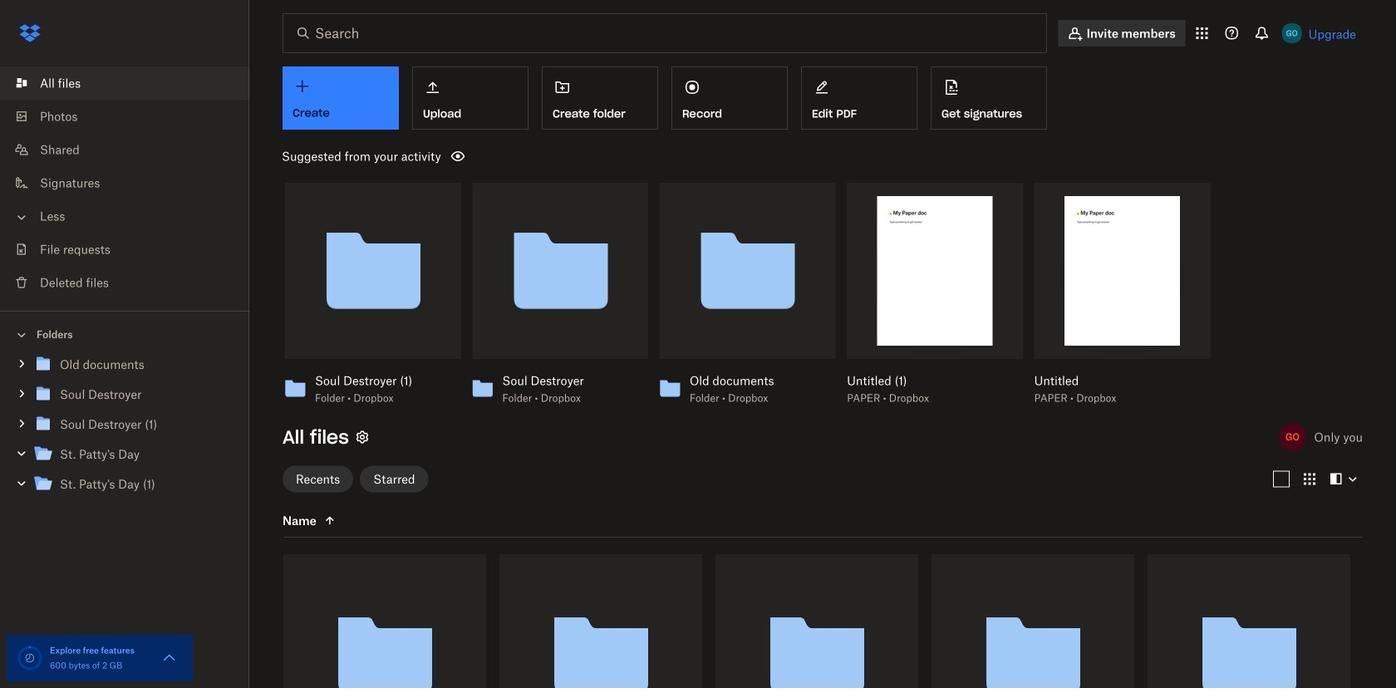 Task type: vqa. For each thing, say whether or not it's contained in the screenshot.
Folder, Soul Destroyer row on the bottom
yes



Task type: describe. For each thing, give the bounding box(es) containing it.
folder, soul destroyer (1) row
[[716, 554, 918, 688]]

quota usage progress bar
[[17, 645, 43, 672]]

less image
[[13, 209, 30, 226]]

folder, st. patty's day row
[[932, 554, 1135, 688]]

folder, st. patty's day (1) row
[[1148, 554, 1351, 688]]

quota usage image
[[17, 645, 43, 672]]



Task type: locate. For each thing, give the bounding box(es) containing it.
folder settings image
[[352, 427, 372, 447]]

Search in folder "Dropbox" text field
[[315, 23, 1012, 43]]

group
[[0, 346, 249, 512]]

folder, old documents row
[[283, 554, 486, 688]]

folder, soul destroyer row
[[500, 554, 702, 688]]

dropbox image
[[13, 17, 47, 50]]

list
[[0, 57, 249, 311]]

list item
[[0, 66, 249, 100]]



